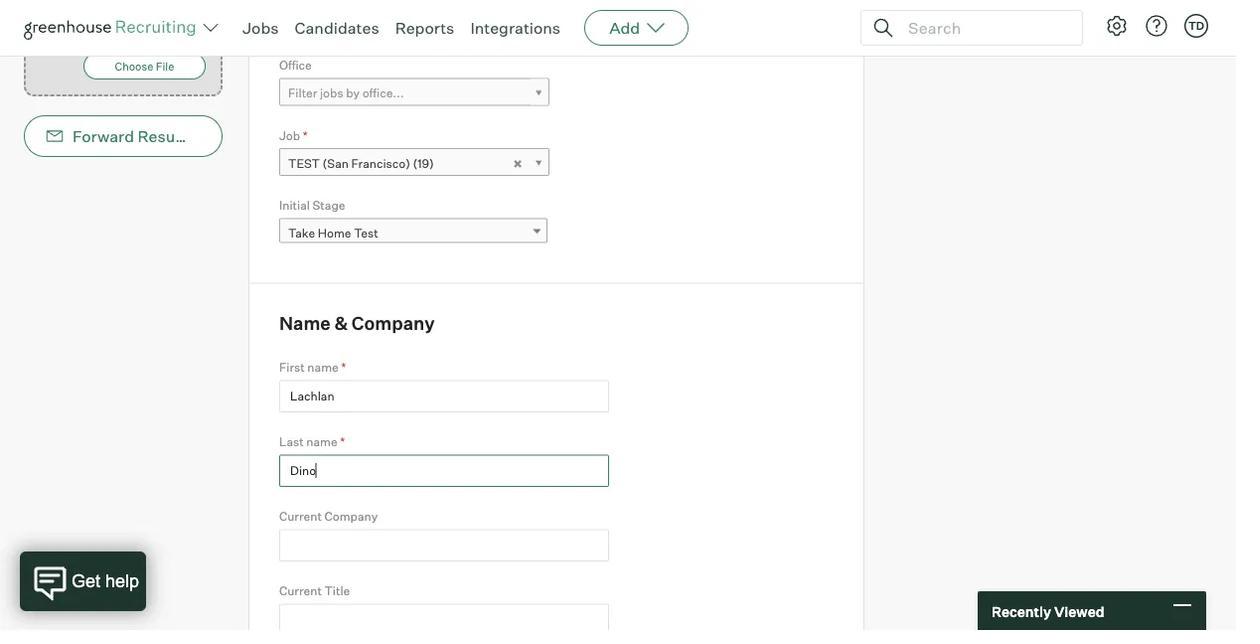 Task type: describe. For each thing, give the bounding box(es) containing it.
stage
[[313, 198, 345, 213]]

td button
[[1185, 14, 1208, 38]]

current for current title
[[279, 583, 322, 598]]

job *
[[279, 128, 308, 143]]

filter jobs by office...
[[288, 86, 404, 101]]

take home test
[[288, 226, 378, 241]]

jobs link
[[242, 18, 279, 38]]

take home test link
[[279, 218, 548, 247]]

text),
[[175, 3, 201, 16]]

name
[[279, 312, 331, 335]]

test (san francisco) (19)
[[288, 156, 434, 171]]

take
[[288, 226, 315, 241]]

office...
[[362, 86, 404, 101]]

forward
[[73, 126, 134, 146]]

filter
[[288, 86, 317, 101]]

first name *
[[279, 360, 346, 375]]

integrations
[[470, 18, 561, 38]]

initial stage
[[279, 198, 345, 213]]

candidates link
[[295, 18, 379, 38]]

choose
[[115, 59, 153, 73]]

current title
[[279, 583, 350, 598]]

test
[[288, 156, 320, 171]]

0 vertical spatial company
[[352, 312, 435, 335]]

title
[[324, 583, 350, 598]]

1 vertical spatial company
[[324, 509, 378, 524]]

last name *
[[279, 434, 345, 449]]

test (san francisco) (19) link
[[279, 148, 550, 177]]

by
[[346, 86, 360, 101]]

reports link
[[395, 18, 455, 38]]

integrations link
[[470, 18, 561, 38]]

(pdf, word, or rich text), or
[[83, 3, 201, 34]]

file
[[156, 59, 174, 73]]

via
[[202, 126, 223, 146]]

reports
[[395, 18, 455, 38]]

name for first
[[307, 360, 339, 375]]



Task type: locate. For each thing, give the bounding box(es) containing it.
resume
[[138, 126, 198, 146]]

0 vertical spatial or
[[141, 3, 150, 16]]

Search text field
[[903, 13, 1064, 42]]

2 current from the top
[[279, 583, 322, 598]]

word,
[[111, 3, 139, 16]]

email
[[227, 126, 269, 146]]

name for last
[[306, 434, 338, 449]]

configure image
[[1105, 14, 1129, 38]]

company right &
[[352, 312, 435, 335]]

* right last
[[340, 434, 345, 449]]

0 vertical spatial *
[[303, 128, 308, 143]]

company
[[352, 312, 435, 335], [324, 509, 378, 524]]

add button
[[584, 10, 689, 46]]

rich
[[152, 3, 172, 16]]

0 horizontal spatial or
[[83, 22, 93, 34]]

current company
[[279, 509, 378, 524]]

add
[[609, 18, 640, 38]]

td
[[1188, 19, 1205, 32]]

initial
[[279, 198, 310, 213]]

(19)
[[413, 156, 434, 171]]

current
[[279, 509, 322, 524], [279, 583, 322, 598]]

last
[[279, 434, 304, 449]]

1 vertical spatial name
[[306, 434, 338, 449]]

1 vertical spatial current
[[279, 583, 322, 598]]

1 vertical spatial *
[[341, 360, 346, 375]]

td button
[[1181, 10, 1212, 42]]

None text field
[[279, 529, 609, 561], [279, 604, 609, 631], [279, 529, 609, 561], [279, 604, 609, 631]]

viewed
[[1054, 602, 1105, 620]]

* down &
[[341, 360, 346, 375]]

first
[[279, 360, 305, 375]]

francisco)
[[351, 156, 410, 171]]

(pdf,
[[83, 3, 109, 16]]

home
[[318, 226, 351, 241]]

choose file
[[115, 59, 174, 73]]

0 vertical spatial name
[[307, 360, 339, 375]]

* for last name *
[[340, 434, 345, 449]]

recently
[[992, 602, 1051, 620]]

current down last
[[279, 509, 322, 524]]

name
[[307, 360, 339, 375], [306, 434, 338, 449]]

recently viewed
[[992, 602, 1105, 620]]

or
[[141, 3, 150, 16], [83, 22, 93, 34]]

current left title
[[279, 583, 322, 598]]

office
[[279, 58, 312, 73]]

name & company
[[279, 312, 435, 335]]

forward resume via email
[[73, 126, 269, 146]]

&
[[334, 312, 348, 335]]

0 vertical spatial current
[[279, 509, 322, 524]]

*
[[303, 128, 308, 143], [341, 360, 346, 375], [340, 434, 345, 449]]

test
[[354, 226, 378, 241]]

None text field
[[279, 380, 609, 413], [279, 455, 609, 487], [279, 380, 609, 413], [279, 455, 609, 487]]

* for first name *
[[341, 360, 346, 375]]

name right last
[[306, 434, 338, 449]]

jobs
[[242, 18, 279, 38]]

filter jobs by office... link
[[279, 78, 550, 107]]

1 vertical spatial or
[[83, 22, 93, 34]]

job
[[279, 128, 300, 143]]

1 horizontal spatial or
[[141, 3, 150, 16]]

company up title
[[324, 509, 378, 524]]

(san
[[323, 156, 349, 171]]

forward resume via email button
[[24, 115, 269, 157]]

name right 'first'
[[307, 360, 339, 375]]

or down (pdf,
[[83, 22, 93, 34]]

jobs
[[320, 86, 343, 101]]

1 current from the top
[[279, 509, 322, 524]]

or left rich
[[141, 3, 150, 16]]

greenhouse recruiting image
[[24, 16, 203, 40]]

current for current company
[[279, 509, 322, 524]]

candidates
[[295, 18, 379, 38]]

* right job
[[303, 128, 308, 143]]

2 vertical spatial *
[[340, 434, 345, 449]]



Task type: vqa. For each thing, say whether or not it's contained in the screenshot.
Shuell
no



